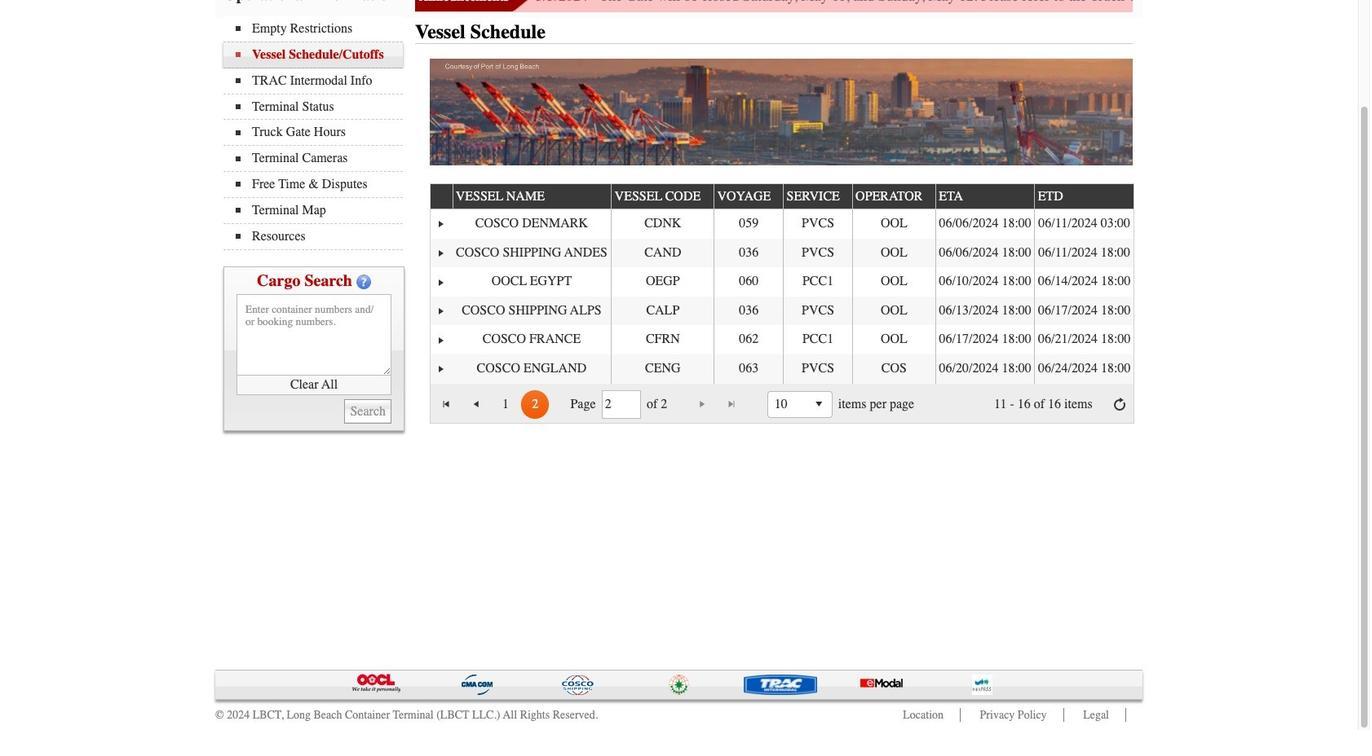 Task type: describe. For each thing, give the bounding box(es) containing it.
Page 2 field
[[605, 393, 638, 417]]

7 row from the top
[[430, 355, 1134, 384]]

6 row from the top
[[430, 326, 1134, 355]]

go to the previous page image
[[470, 398, 483, 412]]

Enter container numbers and/ or booking numbers.  text field
[[237, 294, 392, 376]]

refresh image
[[1114, 398, 1127, 412]]

4 row from the top
[[430, 268, 1134, 297]]



Task type: locate. For each thing, give the bounding box(es) containing it.
menu bar
[[224, 16, 411, 250]]

2 row from the top
[[430, 210, 1134, 239]]

5 row from the top
[[430, 297, 1134, 326]]

cell
[[430, 210, 452, 239], [452, 210, 611, 239], [611, 210, 714, 239], [714, 210, 783, 239], [783, 210, 852, 239], [852, 210, 936, 239], [936, 210, 1035, 239], [1035, 210, 1134, 239], [430, 239, 452, 268], [452, 239, 611, 268], [611, 239, 714, 268], [714, 239, 783, 268], [783, 239, 852, 268], [852, 239, 936, 268], [936, 239, 1035, 268], [1035, 239, 1134, 268], [430, 268, 452, 297], [452, 268, 611, 297], [611, 268, 714, 297], [714, 268, 783, 297], [783, 268, 852, 297], [852, 268, 936, 297], [936, 268, 1035, 297], [1035, 268, 1134, 297], [430, 297, 452, 326], [452, 297, 611, 326], [611, 297, 714, 326], [714, 297, 783, 326], [783, 297, 852, 326], [852, 297, 936, 326], [936, 297, 1035, 326], [1035, 297, 1134, 326], [430, 326, 452, 355], [452, 326, 611, 355], [611, 326, 714, 355], [714, 326, 783, 355], [783, 326, 852, 355], [852, 326, 936, 355], [936, 326, 1035, 355], [1035, 326, 1134, 355], [430, 355, 452, 384], [452, 355, 611, 384], [611, 355, 714, 384], [714, 355, 783, 384], [783, 355, 852, 384], [852, 355, 936, 384], [936, 355, 1035, 384], [1035, 355, 1134, 384]]

row
[[430, 183, 1135, 210], [430, 210, 1134, 239], [430, 239, 1134, 268], [430, 268, 1134, 297], [430, 297, 1134, 326], [430, 326, 1134, 355], [430, 355, 1134, 384]]

1 row from the top
[[430, 183, 1135, 210]]

tree grid
[[430, 183, 1135, 384]]

column header inside row
[[430, 184, 452, 210]]

column header
[[430, 184, 452, 210]]

go to the first page image
[[440, 398, 453, 412]]

page navigation, page 2 of 2 application
[[430, 384, 1134, 424]]

row group
[[430, 210, 1134, 384]]

Page sizes drop down field
[[767, 392, 833, 418]]

3 row from the top
[[430, 239, 1134, 268]]

None submit
[[345, 399, 392, 424]]



Task type: vqa. For each thing, say whether or not it's contained in the screenshot.
Page sizes drop down "field"
yes



